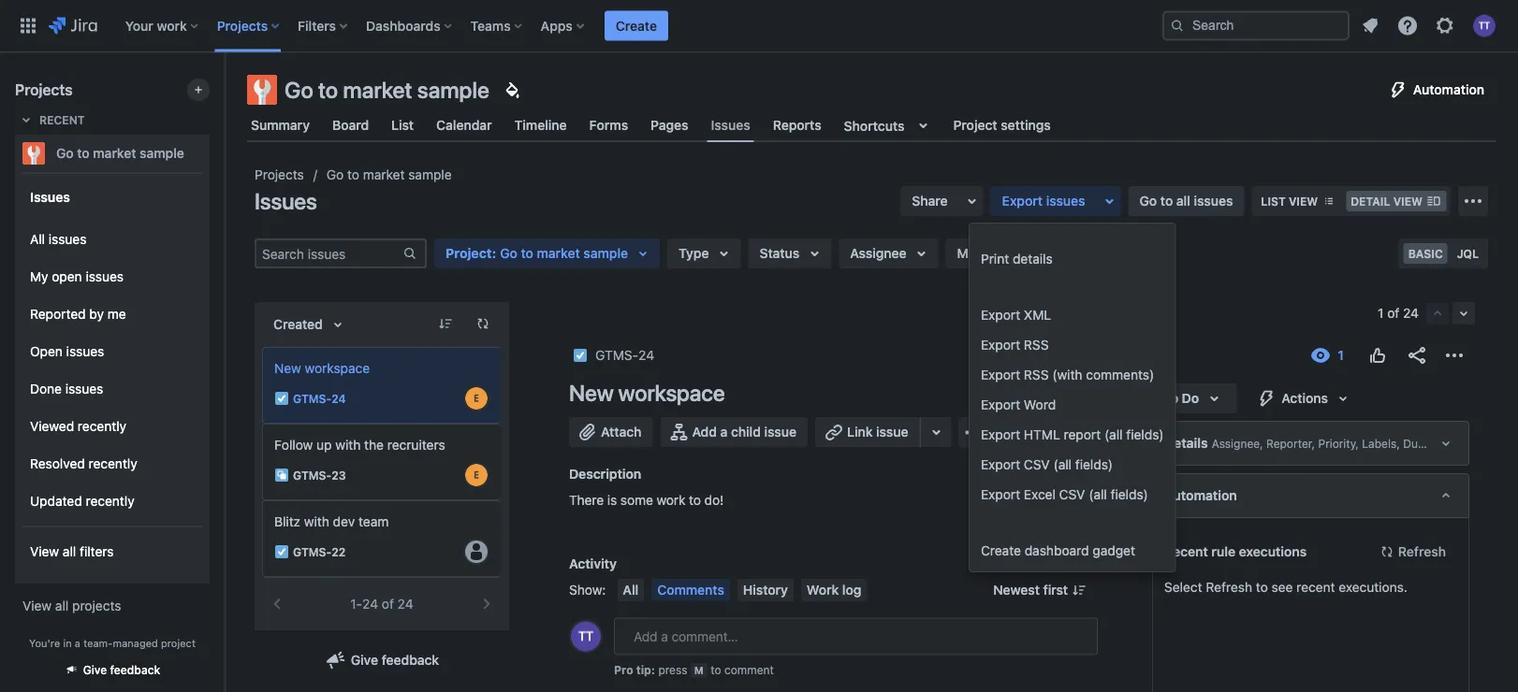 Task type: locate. For each thing, give the bounding box(es) containing it.
blitz
[[274, 514, 301, 530]]

xml
[[1024, 308, 1051, 323]]

to right :
[[521, 246, 533, 261]]

eloisefrancis23 image for follow up with the recruiters
[[465, 464, 488, 487]]

give down team-
[[83, 664, 107, 677]]

reports link
[[769, 109, 825, 142]]

rss down xml
[[1024, 337, 1049, 353]]

reported by me link
[[22, 296, 202, 333]]

list inside list link
[[391, 117, 414, 133]]

issues down projects link
[[255, 188, 317, 214]]

work right your
[[157, 18, 187, 33]]

1 horizontal spatial issues
[[255, 188, 317, 214]]

group
[[22, 172, 202, 582], [22, 215, 202, 526], [970, 295, 1175, 516]]

recently down resolved recently 'link'
[[86, 494, 134, 509]]

0 horizontal spatial a
[[75, 637, 80, 650]]

2 vertical spatial fields)
[[1111, 487, 1148, 503]]

1 vertical spatial of
[[382, 597, 394, 612]]

to right open export issues dropdown icon
[[1161, 193, 1173, 209]]

there is some work to do!
[[569, 493, 724, 508]]

newest first button
[[982, 579, 1098, 602]]

export inside button
[[1002, 193, 1043, 209]]

show:
[[569, 583, 606, 598]]

done issues
[[30, 382, 103, 397]]

gtms- right sub task "image"
[[293, 469, 332, 482]]

1 vertical spatial new
[[569, 380, 614, 406]]

notifications image
[[1359, 15, 1382, 37]]

0 horizontal spatial work
[[157, 18, 187, 33]]

0 vertical spatial list
[[391, 117, 414, 133]]

1-
[[350, 597, 362, 612]]

1 vertical spatial rss
[[1024, 367, 1049, 383]]

the
[[364, 438, 384, 453]]

recently for viewed recently
[[78, 419, 126, 434]]

0 horizontal spatial give feedback
[[83, 664, 160, 677]]

done issues link
[[22, 371, 202, 408]]

issues for projects link
[[255, 188, 317, 214]]

(all down export csv (all fields) 'link'
[[1089, 487, 1107, 503]]

actions image
[[1443, 344, 1466, 367]]

issues for export issues
[[1046, 193, 1085, 209]]

settings image
[[1434, 15, 1457, 37]]

1 vertical spatial projects
[[15, 81, 73, 99]]

1 vertical spatial gtms-24
[[293, 392, 346, 405]]

workspace down order by image
[[305, 361, 370, 376]]

0 vertical spatial eloisefrancis23 image
[[465, 388, 488, 410]]

issues right open
[[86, 269, 124, 285]]

1-24 of 24
[[350, 597, 413, 612]]

child
[[731, 425, 761, 440]]

projects up collapse recent projects 'icon'
[[15, 81, 73, 99]]

link web pages and more image
[[925, 421, 948, 444]]

go to market sample up list link
[[285, 77, 489, 103]]

feedback down 1-24 of 24
[[382, 653, 439, 668]]

gtms-22
[[293, 546, 346, 559]]

go to market sample link down recent
[[15, 135, 202, 172]]

me
[[107, 307, 126, 322]]

with left dev
[[304, 514, 329, 530]]

1 eloisefrancis23 image from the top
[[465, 388, 488, 410]]

2 vertical spatial all
[[55, 599, 69, 614]]

issues right "pages"
[[711, 117, 750, 133]]

0 vertical spatial view
[[30, 544, 59, 560]]

go up summary at left
[[285, 77, 313, 103]]

my open issues link
[[22, 258, 202, 296]]

go to market sample down recent
[[56, 146, 184, 161]]

export down export word at the bottom of the page
[[981, 427, 1020, 443]]

dev
[[333, 514, 355, 530]]

type button
[[667, 239, 741, 269]]

Search field
[[1163, 11, 1350, 41]]

export for export issues
[[1002, 193, 1043, 209]]

0 vertical spatial new
[[274, 361, 301, 376]]

1 horizontal spatial create
[[981, 543, 1021, 559]]

1 horizontal spatial list
[[1261, 195, 1286, 208]]

excel
[[1024, 487, 1056, 503]]

view for list view
[[1289, 195, 1318, 208]]

1 vertical spatial (all
[[1054, 457, 1072, 473]]

give feedback button
[[313, 646, 450, 676], [53, 655, 172, 686]]

issues up viewed recently
[[65, 382, 103, 397]]

create right apps dropdown button
[[616, 18, 657, 33]]

export inside 'link'
[[981, 457, 1020, 473]]

work
[[807, 583, 839, 598]]

1 rss from the top
[[1024, 337, 1049, 353]]

share
[[912, 193, 948, 209]]

go to market sample link
[[15, 135, 202, 172], [326, 164, 452, 186]]

issues inside all issues link
[[49, 232, 87, 247]]

1 vertical spatial all
[[623, 583, 639, 598]]

issue inside the link issue button
[[876, 425, 909, 440]]

issues inside the go to all issues link
[[1194, 193, 1233, 209]]

export for export word
[[981, 397, 1020, 413]]

sample down list link
[[408, 167, 452, 183]]

fields) left details
[[1126, 427, 1164, 443]]

0 horizontal spatial project
[[446, 246, 492, 261]]

1 horizontal spatial of
[[1387, 306, 1400, 321]]

1 horizontal spatial workspace
[[618, 380, 725, 406]]

1 horizontal spatial issue
[[876, 425, 909, 440]]

1 vertical spatial task image
[[274, 391, 289, 406]]

0 horizontal spatial give feedback button
[[53, 655, 172, 686]]

0 horizontal spatial list
[[391, 117, 414, 133]]

0 vertical spatial project
[[953, 117, 997, 133]]

project for project settings
[[953, 117, 997, 133]]

eloisefrancis23 image
[[465, 388, 488, 410], [465, 464, 488, 487]]

link issue button
[[815, 417, 922, 447]]

gtms- for workspace
[[293, 392, 332, 405]]

22
[[332, 546, 346, 559]]

fields) inside export excel csv (all fields) link
[[1111, 487, 1148, 503]]

rss for export rss
[[1024, 337, 1049, 353]]

1 view from the left
[[1289, 195, 1318, 208]]

fields) for report
[[1126, 427, 1164, 443]]

view all filters link
[[22, 534, 202, 571]]

1 vertical spatial create
[[981, 543, 1021, 559]]

export csv (all fields) link
[[970, 450, 1175, 480]]

24
[[1403, 306, 1419, 321], [639, 348, 654, 363], [332, 392, 346, 405], [362, 597, 378, 612], [398, 597, 413, 612]]

all right open export issues dropdown icon
[[1177, 193, 1191, 209]]

export excel csv (all fields)
[[981, 487, 1148, 503]]

1 vertical spatial workspace
[[618, 380, 725, 406]]

task element containing new workspace
[[262, 347, 502, 424]]

create inside menu
[[981, 543, 1021, 559]]

export for export excel csv (all fields)
[[981, 487, 1020, 503]]

project inside project settings link
[[953, 117, 997, 133]]

go to market sample link down list link
[[326, 164, 452, 186]]

status button
[[748, 239, 831, 269]]

0 vertical spatial create
[[616, 18, 657, 33]]

issue inside add a child issue button
[[764, 425, 797, 440]]

all for all
[[623, 583, 639, 598]]

task image for blitz with dev team
[[274, 545, 289, 560]]

1 vertical spatial eloisefrancis23 image
[[465, 464, 488, 487]]

export html report (all fields) link
[[970, 420, 1175, 450]]

project
[[953, 117, 997, 133], [446, 246, 492, 261]]

1 horizontal spatial a
[[720, 425, 728, 440]]

2 vertical spatial recently
[[86, 494, 134, 509]]

view inside group
[[30, 544, 59, 560]]

Add a comment… field
[[614, 618, 1098, 656]]

0 vertical spatial automation
[[1413, 82, 1485, 97]]

2 issue from the left
[[876, 425, 909, 440]]

issues inside my open issues link
[[86, 269, 124, 285]]

gadget
[[1093, 543, 1135, 559]]

(all up export excel csv (all fields)
[[1054, 457, 1072, 473]]

task image down blitz
[[274, 545, 289, 560]]

task element containing blitz with dev team
[[262, 501, 502, 578]]

sort descending image
[[438, 316, 453, 331]]

list right board
[[391, 117, 414, 133]]

gtms-24 link
[[595, 344, 654, 367]]

1 vertical spatial new workspace
[[569, 380, 725, 406]]

sub task image
[[274, 468, 289, 483]]

23
[[332, 469, 346, 482]]

0 vertical spatial with
[[335, 438, 361, 453]]

workspace down copy link to issue icon
[[618, 380, 725, 406]]

give feedback for give feedback button to the left
[[83, 664, 160, 677]]

1 vertical spatial project
[[446, 246, 492, 261]]

list link
[[388, 109, 418, 142]]

gtms- left copy link to issue icon
[[595, 348, 639, 363]]

fields)
[[1126, 427, 1164, 443], [1075, 457, 1113, 473], [1111, 487, 1148, 503]]

issues for open issues
[[66, 344, 104, 360]]

shortcuts
[[844, 118, 905, 133]]

1 vertical spatial fields)
[[1075, 457, 1113, 473]]

tab list
[[236, 109, 1507, 142]]

to
[[1164, 391, 1179, 406]]

give down '1-'
[[351, 653, 378, 668]]

view for view all projects
[[22, 599, 52, 614]]

projects inside dropdown button
[[217, 18, 268, 33]]

issues inside done issues link
[[65, 382, 103, 397]]

project up refresh image
[[446, 246, 492, 261]]

menu
[[970, 224, 1175, 572]]

(all inside export excel csv (all fields) link
[[1089, 487, 1107, 503]]

0 vertical spatial go to market sample
[[285, 77, 489, 103]]

1 horizontal spatial csv
[[1059, 487, 1085, 503]]

fields) inside export html report (all fields) "link"
[[1126, 427, 1164, 443]]

give feedback down 1-24 of 24
[[351, 653, 439, 668]]

share image
[[1406, 344, 1428, 367]]

project settings
[[953, 117, 1051, 133]]

of
[[1387, 306, 1400, 321], [382, 597, 394, 612]]

issues for all issues
[[49, 232, 87, 247]]

0 vertical spatial a
[[720, 425, 728, 440]]

export xml link
[[970, 300, 1175, 330]]

1 horizontal spatial give feedback
[[351, 653, 439, 668]]

automation image
[[1387, 79, 1410, 101]]

export inside "link"
[[981, 427, 1020, 443]]

add
[[692, 425, 717, 440]]

0 horizontal spatial with
[[304, 514, 329, 530]]

go to all issues
[[1140, 193, 1233, 209]]

assignee button
[[839, 239, 939, 269]]

add to starred image
[[204, 142, 227, 165]]

a right the add
[[720, 425, 728, 440]]

issues inside export issues button
[[1046, 193, 1085, 209]]

work inside dropdown button
[[157, 18, 187, 33]]

open
[[30, 344, 63, 360]]

0 vertical spatial gtms-24
[[595, 348, 654, 363]]

give feedback down you're in a team-managed project
[[83, 664, 160, 677]]

gtms-24 up up at the bottom of the page
[[293, 392, 346, 405]]

1 horizontal spatial give
[[351, 653, 378, 668]]

1 vertical spatial a
[[75, 637, 80, 650]]

give feedback button down you're in a team-managed project
[[53, 655, 172, 686]]

issues inside group
[[30, 189, 70, 204]]

go to market sample down list link
[[326, 167, 452, 183]]

give feedback
[[351, 653, 439, 668], [83, 664, 160, 677]]

print details link
[[970, 244, 1175, 274]]

detail view
[[1351, 195, 1423, 208]]

recent
[[39, 113, 85, 126]]

1 horizontal spatial go to market sample link
[[326, 164, 452, 186]]

list for list view
[[1261, 195, 1286, 208]]

fields) up the gadget on the bottom right
[[1111, 487, 1148, 503]]

export down "export xml"
[[981, 337, 1020, 353]]

(all
[[1105, 427, 1123, 443], [1054, 457, 1072, 473], [1089, 487, 1107, 503]]

new down created
[[274, 361, 301, 376]]

1 vertical spatial work
[[657, 493, 686, 508]]

jira image
[[49, 15, 97, 37], [49, 15, 97, 37]]

export up export rss
[[981, 308, 1020, 323]]

status
[[760, 246, 800, 261]]

to left do!
[[689, 493, 701, 508]]

all inside all button
[[623, 583, 639, 598]]

0 vertical spatial rss
[[1024, 337, 1049, 353]]

recently down viewed recently link
[[89, 456, 137, 472]]

forms
[[589, 117, 628, 133]]

0 horizontal spatial view
[[1289, 195, 1318, 208]]

0 horizontal spatial all
[[30, 232, 45, 247]]

export html report (all fields)
[[981, 427, 1164, 443]]

recently inside 'link'
[[89, 456, 137, 472]]

print
[[981, 251, 1009, 267]]

0 vertical spatial (all
[[1105, 427, 1123, 443]]

projects down summary "link" on the left top
[[255, 167, 304, 183]]

2 vertical spatial projects
[[255, 167, 304, 183]]

summary
[[251, 117, 310, 133]]

0 horizontal spatial issue
[[764, 425, 797, 440]]

(all for csv
[[1089, 487, 1107, 503]]

export down export rss
[[981, 367, 1020, 383]]

all left "filters"
[[63, 544, 76, 560]]

1 horizontal spatial all
[[623, 583, 639, 598]]

profile image of terry turtle image
[[571, 622, 601, 652]]

1 horizontal spatial automation
[[1413, 82, 1485, 97]]

of right '1-'
[[382, 597, 394, 612]]

automation right the automation image
[[1413, 82, 1485, 97]]

issues inside open issues link
[[66, 344, 104, 360]]

all issues link
[[22, 221, 202, 258]]

give feedback button down 1-24 of 24
[[313, 646, 450, 676]]

sample left the "add to starred" image
[[140, 146, 184, 161]]

gtms- up up at the bottom of the page
[[293, 392, 332, 405]]

0 vertical spatial recently
[[78, 419, 126, 434]]

task element
[[262, 347, 502, 424], [262, 501, 502, 578], [262, 578, 502, 673]]

task image left gtms-24 link
[[573, 348, 588, 363]]

all left projects
[[55, 599, 69, 614]]

view down updated
[[30, 544, 59, 560]]

import and bulk change issues image
[[1462, 190, 1485, 212]]

open export issues dropdown image
[[1099, 190, 1121, 212]]

all up my
[[30, 232, 45, 247]]

project left 'settings'
[[953, 117, 997, 133]]

projects
[[217, 18, 268, 33], [15, 81, 73, 99], [255, 167, 304, 183]]

issues up open
[[49, 232, 87, 247]]

1 vertical spatial view
[[22, 599, 52, 614]]

1 issue from the left
[[764, 425, 797, 440]]

banner
[[0, 0, 1518, 52]]

new up the attach button
[[569, 380, 614, 406]]

help image
[[1397, 15, 1419, 37]]

menu bar
[[614, 579, 871, 602]]

a
[[720, 425, 728, 440], [75, 637, 80, 650]]

primary element
[[11, 0, 1163, 52]]

search image
[[1170, 18, 1185, 33]]

newest first image
[[1072, 583, 1087, 598]]

0 horizontal spatial automation
[[1165, 488, 1237, 504]]

1 horizontal spatial work
[[657, 493, 686, 508]]

2 horizontal spatial issues
[[711, 117, 750, 133]]

feedback down 'managed'
[[110, 664, 160, 677]]

task image up follow
[[274, 391, 289, 406]]

0 horizontal spatial issues
[[30, 189, 70, 204]]

issues for done issues
[[65, 382, 103, 397]]

all inside group
[[63, 544, 76, 560]]

export right 'open share dialog' image
[[1002, 193, 1043, 209]]

24 up attach
[[639, 348, 654, 363]]

0 vertical spatial projects
[[217, 18, 268, 33]]

2 rss from the top
[[1024, 367, 1049, 383]]

(all inside export html report (all fields) "link"
[[1105, 427, 1123, 443]]

export down add app icon
[[981, 457, 1020, 473]]

created button
[[262, 310, 360, 340]]

list box
[[262, 347, 502, 693]]

1 horizontal spatial new
[[569, 380, 614, 406]]

teams button
[[465, 11, 530, 41]]

create for create
[[616, 18, 657, 33]]

(all right report
[[1105, 427, 1123, 443]]

gtms- inside sub-task element
[[293, 469, 332, 482]]

all inside all issues link
[[30, 232, 45, 247]]

csv down export csv (all fields) 'link'
[[1059, 487, 1085, 503]]

1 vertical spatial recently
[[89, 456, 137, 472]]

managed
[[113, 637, 158, 650]]

all button
[[617, 579, 644, 602]]

fields) down report
[[1075, 457, 1113, 473]]

csv up excel
[[1024, 457, 1050, 473]]

list right the go to all issues link
[[1261, 195, 1286, 208]]

create up newest
[[981, 543, 1021, 559]]

issue right link
[[876, 425, 909, 440]]

0 horizontal spatial csv
[[1024, 457, 1050, 473]]

0 vertical spatial of
[[1387, 306, 1400, 321]]

is
[[607, 493, 617, 508]]

0 horizontal spatial create
[[616, 18, 657, 33]]

1 vertical spatial go to market sample
[[56, 146, 184, 161]]

1 vertical spatial list
[[1261, 195, 1286, 208]]

export rss (with comments)
[[981, 367, 1154, 383]]

0 vertical spatial workspace
[[305, 361, 370, 376]]

view up you're
[[22, 599, 52, 614]]

of right 1 on the right of the page
[[1387, 306, 1400, 321]]

new workspace down created dropdown button
[[274, 361, 370, 376]]

gtms-24 up attach
[[595, 348, 654, 363]]

work
[[157, 18, 187, 33], [657, 493, 686, 508]]

comments)
[[1086, 367, 1154, 383]]

1 of 24
[[1378, 306, 1419, 321]]

automation down details
[[1165, 488, 1237, 504]]

project for project : go to market sample
[[446, 246, 492, 261]]

0 vertical spatial csv
[[1024, 457, 1050, 473]]

task image
[[573, 348, 588, 363], [274, 391, 289, 406], [274, 545, 289, 560]]

recently down done issues link
[[78, 419, 126, 434]]

issue right child on the bottom of the page
[[764, 425, 797, 440]]

issues left open export issues dropdown icon
[[1046, 193, 1085, 209]]

order by image
[[326, 314, 349, 336]]

all right show:
[[623, 583, 639, 598]]

1 horizontal spatial project
[[953, 117, 997, 133]]

eloisefrancis23 image inside sub-task element
[[465, 464, 488, 487]]

0 vertical spatial all
[[30, 232, 45, 247]]

0 vertical spatial work
[[157, 18, 187, 33]]

2 vertical spatial (all
[[1089, 487, 1107, 503]]

resolved
[[30, 456, 85, 472]]

do
[[1182, 391, 1199, 406]]

with
[[335, 438, 361, 453], [304, 514, 329, 530]]

new workspace down copy link to issue icon
[[569, 380, 725, 406]]

1 task element from the top
[[262, 347, 502, 424]]

1 horizontal spatial view
[[1394, 195, 1423, 208]]

1 horizontal spatial new workspace
[[569, 380, 725, 406]]

0 vertical spatial fields)
[[1126, 427, 1164, 443]]

go right open export issues dropdown icon
[[1140, 193, 1157, 209]]

gtms- for with
[[293, 546, 332, 559]]

issues down reported by me
[[66, 344, 104, 360]]

view left the detail
[[1289, 195, 1318, 208]]

1 vertical spatial all
[[63, 544, 76, 560]]

1 vertical spatial with
[[304, 514, 329, 530]]

0 vertical spatial new workspace
[[274, 361, 370, 376]]

0 horizontal spatial of
[[382, 597, 394, 612]]

export left excel
[[981, 487, 1020, 503]]

1 horizontal spatial gtms-24
[[595, 348, 654, 363]]

1 horizontal spatial with
[[335, 438, 361, 453]]

2 task element from the top
[[262, 501, 502, 578]]

all for all issues
[[30, 232, 45, 247]]

create inside primary element
[[616, 18, 657, 33]]

your profile and settings image
[[1473, 15, 1496, 37]]

2 view from the left
[[1394, 195, 1423, 208]]

tip:
[[636, 664, 655, 677]]

forms link
[[586, 109, 632, 142]]

gtms- inside gtms-24 link
[[595, 348, 639, 363]]

banner containing your work
[[0, 0, 1518, 52]]

gtms- down blitz with dev team
[[293, 546, 332, 559]]

2 eloisefrancis23 image from the top
[[465, 464, 488, 487]]

2 vertical spatial task image
[[274, 545, 289, 560]]



Task type: vqa. For each thing, say whether or not it's contained in the screenshot.
top List
yes



Task type: describe. For each thing, give the bounding box(es) containing it.
open issues link
[[22, 333, 202, 371]]

set background color image
[[501, 79, 523, 101]]

market down list link
[[363, 167, 405, 183]]

(all inside export csv (all fields) 'link'
[[1054, 457, 1072, 473]]

resolved recently link
[[22, 446, 202, 483]]

view all projects
[[22, 599, 121, 614]]

1 horizontal spatial give feedback button
[[313, 646, 450, 676]]

dashboards button
[[360, 11, 459, 41]]

appswitcher icon image
[[17, 15, 39, 37]]

create project image
[[191, 82, 206, 97]]

issues for leftmost the go to market sample link
[[30, 189, 70, 204]]

my open issues
[[30, 269, 124, 285]]

summary link
[[247, 109, 314, 142]]

give feedback for give feedback button to the right
[[351, 653, 439, 668]]

menu bar containing all
[[614, 579, 871, 602]]

recently for updated recently
[[86, 494, 134, 509]]

view for detail view
[[1394, 195, 1423, 208]]

html
[[1024, 427, 1060, 443]]

updated
[[30, 494, 82, 509]]

3 task element from the top
[[262, 578, 502, 673]]

eloisefrancis23 image for new workspace
[[465, 388, 488, 410]]

do!
[[705, 493, 724, 508]]

export excel csv (all fields) link
[[970, 480, 1175, 510]]

comment
[[724, 664, 774, 677]]

description
[[569, 467, 641, 482]]

sample left the type
[[584, 246, 628, 261]]

pages
[[651, 117, 689, 133]]

apps button
[[535, 11, 591, 41]]

pro
[[614, 664, 633, 677]]

press
[[658, 664, 687, 677]]

pro tip: press m to comment
[[614, 664, 774, 677]]

comments button
[[652, 579, 730, 602]]

blitz with dev team
[[274, 514, 389, 530]]

created
[[273, 317, 323, 332]]

vote options: no one has voted for this issue yet. image
[[1367, 344, 1389, 367]]

create dashboard gadget button
[[970, 536, 1175, 566]]

open
[[52, 269, 82, 285]]

activity
[[569, 557, 617, 572]]

done
[[30, 382, 62, 397]]

market right :
[[537, 246, 580, 261]]

export for export html report (all fields)
[[981, 427, 1020, 443]]

assignee
[[850, 246, 907, 261]]

team
[[359, 514, 389, 530]]

sub-task element
[[262, 424, 502, 501]]

print details
[[981, 251, 1053, 267]]

with inside sub-task element
[[335, 438, 361, 453]]

(with
[[1052, 367, 1083, 383]]

export xml
[[981, 308, 1051, 323]]

project settings link
[[950, 109, 1055, 142]]

collapse recent projects image
[[15, 109, 37, 131]]

viewed recently link
[[22, 408, 202, 446]]

fields) inside export csv (all fields) 'link'
[[1075, 457, 1113, 473]]

tab list containing issues
[[236, 109, 1507, 142]]

reported by me
[[30, 307, 126, 322]]

list for list
[[391, 117, 414, 133]]

your work
[[125, 18, 187, 33]]

teams
[[471, 18, 511, 33]]

go right :
[[500, 246, 518, 261]]

recently for resolved recently
[[89, 456, 137, 472]]

0 vertical spatial task image
[[573, 348, 588, 363]]

group containing issues
[[22, 172, 202, 582]]

group containing export xml
[[970, 295, 1175, 516]]

jql
[[1457, 247, 1479, 260]]

create dashboard gadget
[[981, 543, 1135, 559]]

all for projects
[[55, 599, 69, 614]]

export csv (all fields)
[[981, 457, 1113, 473]]

actions
[[1282, 391, 1328, 406]]

to right "m"
[[711, 664, 721, 677]]

1 vertical spatial automation
[[1165, 488, 1237, 504]]

add a child issue button
[[660, 417, 808, 447]]

you're
[[29, 637, 60, 650]]

attach button
[[569, 417, 653, 447]]

24 up up at the bottom of the page
[[332, 392, 346, 405]]

you're in a team-managed project
[[29, 637, 196, 650]]

link issue
[[847, 425, 909, 440]]

go to all issues link
[[1129, 186, 1244, 216]]

rss for export rss (with comments)
[[1024, 367, 1049, 383]]

csv inside 'link'
[[1024, 457, 1050, 473]]

filters
[[298, 18, 336, 33]]

projects for projects dropdown button on the top left of the page
[[217, 18, 268, 33]]

dashboards
[[366, 18, 441, 33]]

go down recent
[[56, 146, 74, 161]]

create for create dashboard gadget
[[981, 543, 1021, 559]]

issues inside tab list
[[711, 117, 750, 133]]

menu containing print details
[[970, 224, 1175, 572]]

up
[[316, 438, 332, 453]]

fields) for csv
[[1111, 487, 1148, 503]]

1 horizontal spatial feedback
[[382, 653, 439, 668]]

add a child issue
[[692, 425, 797, 440]]

export for export csv (all fields)
[[981, 457, 1020, 473]]

market up all issues link
[[93, 146, 136, 161]]

first
[[1043, 583, 1068, 598]]

0 horizontal spatial new
[[274, 361, 301, 376]]

0 horizontal spatial new workspace
[[274, 361, 370, 376]]

export word link
[[970, 390, 1175, 420]]

link
[[847, 425, 873, 440]]

list view
[[1261, 195, 1318, 208]]

projects for projects link
[[255, 167, 304, 183]]

0 horizontal spatial gtms-24
[[293, 392, 346, 405]]

to do button
[[1152, 384, 1237, 414]]

attach
[[601, 425, 642, 440]]

updated recently
[[30, 494, 134, 509]]

details
[[1165, 436, 1208, 451]]

export issues
[[1002, 193, 1085, 209]]

automation inside button
[[1413, 82, 1485, 97]]

export issues button
[[991, 186, 1121, 216]]

dashboard
[[1025, 543, 1089, 559]]

automation button
[[1376, 75, 1496, 105]]

refresh image
[[476, 316, 491, 331]]

work log button
[[801, 579, 867, 602]]

0 vertical spatial all
[[1177, 193, 1191, 209]]

all issues
[[30, 232, 87, 247]]

all for filters
[[63, 544, 76, 560]]

export for export rss
[[981, 337, 1020, 353]]

market up list link
[[343, 77, 412, 103]]

Search issues text field
[[256, 241, 403, 267]]

1 vertical spatial csv
[[1059, 487, 1085, 503]]

filter
[[1072, 246, 1101, 261]]

24 right '1-'
[[398, 597, 413, 612]]

open issues
[[30, 344, 104, 360]]

24 right 1 on the right of the page
[[1403, 306, 1419, 321]]

2 vertical spatial go to market sample
[[326, 167, 452, 183]]

work log
[[807, 583, 862, 598]]

go down board link
[[326, 167, 344, 183]]

share button
[[901, 186, 983, 216]]

report
[[1064, 427, 1101, 443]]

newest
[[993, 583, 1040, 598]]

gtms- for up
[[293, 469, 332, 482]]

filters
[[80, 544, 114, 560]]

to down recent
[[77, 146, 90, 161]]

follow up with the recruiters
[[274, 438, 445, 453]]

0 horizontal spatial give
[[83, 664, 107, 677]]

automation element
[[1152, 474, 1470, 519]]

sample up calendar
[[417, 77, 489, 103]]

0 horizontal spatial go to market sample link
[[15, 135, 202, 172]]

to up board
[[318, 77, 338, 103]]

log
[[842, 583, 862, 598]]

0 horizontal spatial feedback
[[110, 664, 160, 677]]

details element
[[1152, 421, 1470, 466]]

export for export xml
[[981, 308, 1020, 323]]

task image for new workspace
[[274, 391, 289, 406]]

copy link to issue image
[[651, 347, 666, 362]]

sidebar navigation image
[[204, 75, 245, 112]]

settings
[[1001, 117, 1051, 133]]

more
[[957, 246, 989, 261]]

my
[[30, 269, 48, 285]]

word
[[1024, 397, 1056, 413]]

(all for report
[[1105, 427, 1123, 443]]

0 horizontal spatial workspace
[[305, 361, 370, 376]]

group containing all issues
[[22, 215, 202, 526]]

project : go to market sample
[[446, 246, 628, 261]]

by
[[89, 307, 104, 322]]

a inside button
[[720, 425, 728, 440]]

24 down team
[[362, 597, 378, 612]]

export rss (with comments) link
[[970, 360, 1175, 390]]

view for view all filters
[[30, 544, 59, 560]]

to inside the go to all issues link
[[1161, 193, 1173, 209]]

some
[[621, 493, 653, 508]]

list box containing new workspace
[[262, 347, 502, 693]]

to down board link
[[347, 167, 359, 183]]

open share dialog image
[[961, 190, 983, 212]]

export for export rss (with comments)
[[981, 367, 1020, 383]]

reports
[[773, 117, 822, 133]]

follow
[[274, 438, 313, 453]]

projects
[[72, 599, 121, 614]]

newest first
[[993, 583, 1068, 598]]

add app image
[[963, 422, 985, 444]]

projects link
[[255, 164, 304, 186]]



